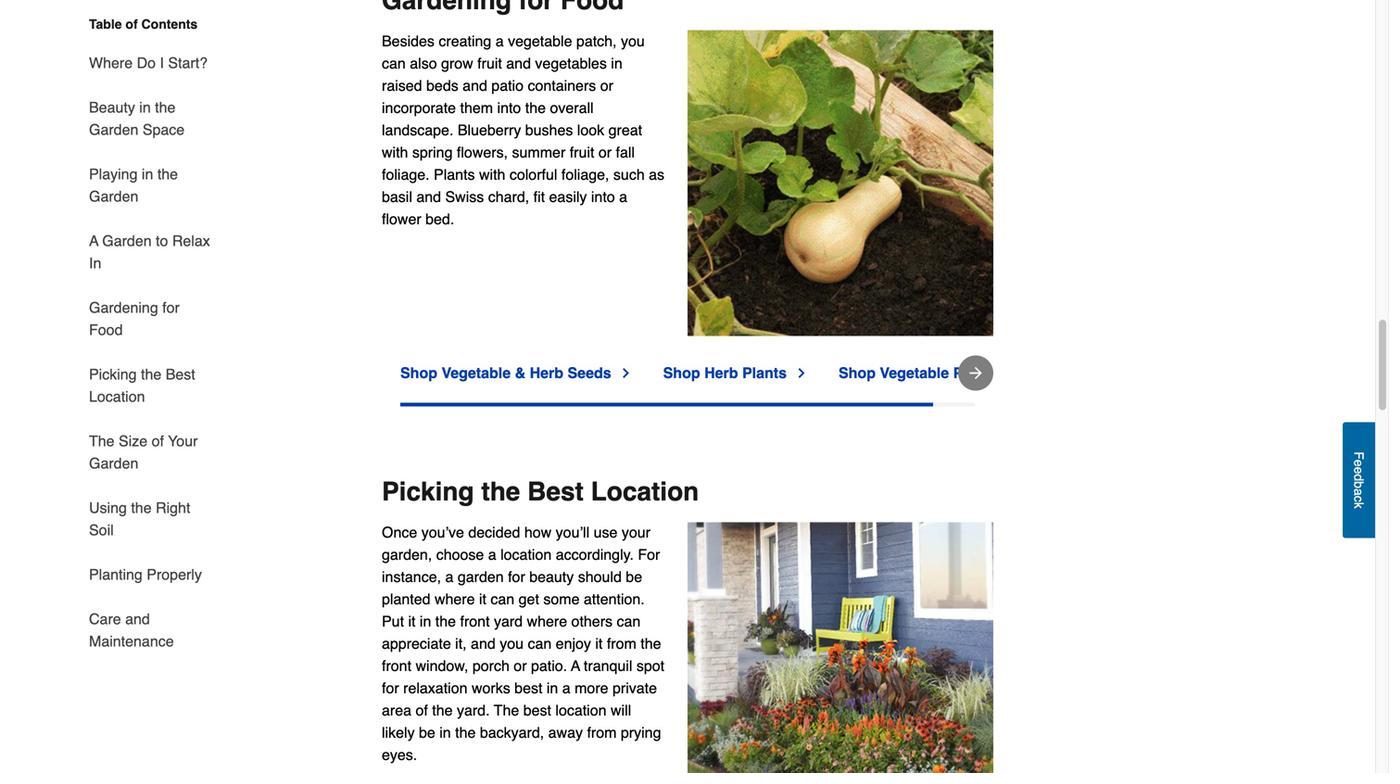 Task type: vqa. For each thing, say whether or not it's contained in the screenshot.
SHOP PERMASTEEL
no



Task type: describe. For each thing, give the bounding box(es) containing it.
playing in the garden link
[[89, 152, 213, 219]]

0 horizontal spatial with
[[382, 144, 408, 161]]

0 vertical spatial it
[[479, 590, 487, 608]]

once
[[382, 524, 418, 541]]

f e e d b a c k
[[1352, 452, 1367, 509]]

size
[[119, 433, 148, 450]]

1 e from the top
[[1352, 460, 1367, 467]]

1 horizontal spatial be
[[626, 568, 643, 585]]

your
[[622, 524, 651, 541]]

0 horizontal spatial fruit
[[478, 55, 502, 72]]

a yellow butternut squash growing on a vine in a raised garden bed. image
[[688, 30, 994, 336]]

where do i start? link
[[89, 41, 208, 85]]

and inside once you've decided how you'll use your garden, choose a location accordingly. for instance, a garden for beauty should be planted where it can get some attention. put it in the front yard where others can appreciate it, and you can enjoy it from the front window, porch or patio. a tranquil spot for relaxation works best in a more private area of the yard. the best location will likely be in the backyard, away from prying eyes.
[[471, 635, 496, 652]]

you inside "besides creating a vegetable patch, you can also grow fruit and vegetables in raised beds and patio containers or incorporate them into the overall landscape. blueberry bushes look great with spring flowers, summer fruit or fall foliage. plants with colorful foliage, such as basil and swiss chard, fit easily into a flower bed."
[[621, 32, 645, 49]]

the inside once you've decided how you'll use your garden, choose a location accordingly. for instance, a garden for beauty should be planted where it can get some attention. put it in the front yard where others can appreciate it, and you can enjoy it from the front window, porch or patio. a tranquil spot for relaxation works best in a more private area of the yard. the best location will likely be in the backyard, away from prying eyes.
[[494, 702, 520, 719]]

a inside the a garden to relax in
[[89, 232, 99, 249]]

shop vegetable & herb seeds
[[401, 364, 612, 381]]

right
[[156, 499, 190, 516]]

1 vertical spatial with
[[479, 166, 506, 183]]

chevron right image
[[619, 366, 634, 380]]

works
[[472, 679, 511, 697]]

patio
[[492, 77, 524, 94]]

location inside the picking the best location
[[89, 388, 145, 405]]

1 vertical spatial location
[[591, 477, 699, 507]]

i
[[160, 54, 164, 71]]

accordingly.
[[556, 546, 634, 563]]

should
[[578, 568, 622, 585]]

for inside gardening for food
[[162, 299, 180, 316]]

1 vertical spatial best
[[524, 702, 552, 719]]

shop herb plants
[[664, 364, 787, 381]]

enjoy
[[556, 635, 592, 652]]

care
[[89, 611, 121, 628]]

of inside once you've decided how you'll use your garden, choose a location accordingly. for instance, a garden for beauty should be planted where it can get some attention. put it in the front yard where others can appreciate it, and you can enjoy it from the front window, porch or patio. a tranquil spot for relaxation works best in a more private area of the yard. the best location will likely be in the backyard, away from prying eyes.
[[416, 702, 428, 719]]

1 horizontal spatial where
[[527, 613, 568, 630]]

shop herb plants link
[[664, 362, 810, 384]]

maintenance
[[89, 633, 174, 650]]

attention.
[[584, 590, 645, 608]]

planting properly
[[89, 566, 202, 583]]

0 vertical spatial of
[[126, 17, 138, 32]]

shop vegetable plants link
[[839, 362, 1021, 384]]

the up it,
[[436, 613, 456, 630]]

fall
[[616, 144, 635, 161]]

you'll
[[556, 524, 590, 541]]

2 e from the top
[[1352, 467, 1367, 474]]

private
[[613, 679, 657, 697]]

the inside using the right soil
[[131, 499, 152, 516]]

2 herb from the left
[[705, 364, 739, 381]]

raised
[[382, 77, 422, 94]]

basil
[[382, 188, 413, 205]]

a down choose at the bottom of page
[[446, 568, 454, 585]]

the size of your garden link
[[89, 419, 213, 486]]

swiss
[[446, 188, 484, 205]]

f
[[1352, 452, 1367, 460]]

the inside playing in the garden
[[157, 166, 178, 183]]

c
[[1352, 496, 1367, 502]]

creating
[[439, 32, 492, 49]]

the up spot in the bottom left of the page
[[641, 635, 662, 652]]

look
[[578, 121, 605, 138]]

in
[[89, 255, 101, 272]]

contents
[[141, 17, 198, 32]]

garden,
[[382, 546, 432, 563]]

table of contents element
[[74, 15, 213, 653]]

a corner flower bed in front of a blue house with a yellow bench and floral planters on the porch. image
[[688, 521, 994, 773]]

to
[[156, 232, 168, 249]]

beauty in the garden space link
[[89, 85, 213, 152]]

choose
[[436, 546, 484, 563]]

where do i start?
[[89, 54, 208, 71]]

0 vertical spatial from
[[607, 635, 637, 652]]

garden inside beauty in the garden space
[[89, 121, 139, 138]]

bushes
[[526, 121, 573, 138]]

put
[[382, 613, 404, 630]]

such
[[614, 166, 645, 183]]

appreciate
[[382, 635, 451, 652]]

foliage,
[[562, 166, 610, 183]]

in down relaxation
[[440, 724, 451, 741]]

a down 'decided'
[[488, 546, 497, 563]]

relaxation
[[403, 679, 468, 697]]

beds
[[427, 77, 459, 94]]

decided
[[469, 524, 521, 541]]

2 horizontal spatial it
[[596, 635, 603, 652]]

1 vertical spatial for
[[508, 568, 526, 585]]

of inside the size of your garden
[[152, 433, 164, 450]]

in down patio.
[[547, 679, 559, 697]]

patio.
[[531, 657, 568, 674]]

garden inside playing in the garden
[[89, 188, 139, 205]]

table of contents
[[89, 17, 198, 32]]

shop vegetable & herb seeds link
[[401, 362, 634, 384]]

start?
[[168, 54, 208, 71]]

in inside "besides creating a vegetable patch, you can also grow fruit and vegetables in raised beds and patio containers or incorporate them into the overall landscape. blueberry bushes look great with spring flowers, summer fruit or fall foliage. plants with colorful foliage, such as basil and swiss chard, fit easily into a flower bed."
[[611, 55, 623, 72]]

a inside f e e d b a c k button
[[1352, 488, 1367, 496]]

using the right soil
[[89, 499, 190, 539]]

playing
[[89, 166, 138, 183]]

relax
[[172, 232, 210, 249]]

garden
[[458, 568, 504, 585]]

1 vertical spatial from
[[587, 724, 617, 741]]

garden inside the a garden to relax in
[[102, 232, 152, 249]]

get
[[519, 590, 540, 608]]

once you've decided how you'll use your garden, choose a location accordingly. for instance, a garden for beauty should be planted where it can get some attention. put it in the front yard where others can appreciate it, and you can enjoy it from the front window, porch or patio. a tranquil spot for relaxation works best in a more private area of the yard. the best location will likely be in the backyard, away from prying eyes.
[[382, 524, 665, 763]]

garden inside the size of your garden
[[89, 455, 139, 472]]

shop vegetable plants
[[839, 364, 998, 381]]

plants for shop herb plants
[[743, 364, 787, 381]]

vegetables
[[535, 55, 607, 72]]

incorporate
[[382, 99, 456, 116]]

the inside beauty in the garden space
[[155, 99, 176, 116]]

can up patio.
[[528, 635, 552, 652]]

0 vertical spatial front
[[460, 613, 490, 630]]

can inside "besides creating a vegetable patch, you can also grow fruit and vegetables in raised beds and patio containers or incorporate them into the overall landscape. blueberry bushes look great with spring flowers, summer fruit or fall foliage. plants with colorful foliage, such as basil and swiss chard, fit easily into a flower bed."
[[382, 55, 406, 72]]

planted
[[382, 590, 431, 608]]

blueberry
[[458, 121, 521, 138]]

chard,
[[488, 188, 530, 205]]

landscape.
[[382, 121, 454, 138]]

shop for shop vegetable plants
[[839, 364, 876, 381]]

great
[[609, 121, 643, 138]]

away
[[549, 724, 583, 741]]

plants inside "besides creating a vegetable patch, you can also grow fruit and vegetables in raised beds and patio containers or incorporate them into the overall landscape. blueberry bushes look great with spring flowers, summer fruit or fall foliage. plants with colorful foliage, such as basil and swiss chard, fit easily into a flower bed."
[[434, 166, 475, 183]]

care and maintenance link
[[89, 597, 213, 653]]

the inside "besides creating a vegetable patch, you can also grow fruit and vegetables in raised beds and patio containers or incorporate them into the overall landscape. blueberry bushes look great with spring flowers, summer fruit or fall foliage. plants with colorful foliage, such as basil and swiss chard, fit easily into a flower bed."
[[526, 99, 546, 116]]

a right creating
[[496, 32, 504, 49]]



Task type: locate. For each thing, give the bounding box(es) containing it.
0 vertical spatial with
[[382, 144, 408, 161]]

the inside the size of your garden
[[89, 433, 115, 450]]

it down garden
[[479, 590, 487, 608]]

from down the will on the left of page
[[587, 724, 617, 741]]

0 vertical spatial into
[[497, 99, 521, 116]]

0 horizontal spatial the
[[89, 433, 115, 450]]

the down relaxation
[[432, 702, 453, 719]]

containers
[[528, 77, 596, 94]]

0 vertical spatial location
[[501, 546, 552, 563]]

more
[[575, 679, 609, 697]]

tranquil
[[584, 657, 633, 674]]

can
[[382, 55, 406, 72], [491, 590, 515, 608], [617, 613, 641, 630], [528, 635, 552, 652]]

herb left chevron right icon
[[705, 364, 739, 381]]

3 shop from the left
[[839, 364, 876, 381]]

backyard,
[[480, 724, 545, 741]]

as
[[649, 166, 665, 183]]

properly
[[147, 566, 202, 583]]

0 horizontal spatial of
[[126, 17, 138, 32]]

0 horizontal spatial location
[[89, 388, 145, 405]]

colorful
[[510, 166, 558, 183]]

0 vertical spatial fruit
[[478, 55, 502, 72]]

or left patio.
[[514, 657, 527, 674]]

a garden to relax in
[[89, 232, 210, 272]]

0 vertical spatial picking the best location
[[89, 366, 195, 405]]

in up "appreciate"
[[420, 613, 432, 630]]

k
[[1352, 502, 1367, 509]]

food
[[89, 321, 123, 338]]

best inside the picking the best location
[[166, 366, 195, 383]]

for up area
[[382, 679, 399, 697]]

0 vertical spatial be
[[626, 568, 643, 585]]

0 vertical spatial a
[[89, 232, 99, 249]]

1 vertical spatial where
[[527, 613, 568, 630]]

&
[[515, 364, 526, 381]]

you down yard
[[500, 635, 524, 652]]

the left right
[[131, 499, 152, 516]]

1 horizontal spatial shop
[[664, 364, 701, 381]]

1 vertical spatial be
[[419, 724, 436, 741]]

a down such
[[620, 188, 628, 205]]

space
[[143, 121, 185, 138]]

1 horizontal spatial picking the best location
[[382, 477, 699, 507]]

1 horizontal spatial it
[[479, 590, 487, 608]]

garden down playing
[[89, 188, 139, 205]]

or
[[601, 77, 614, 94], [599, 144, 612, 161], [514, 657, 527, 674]]

and up them
[[463, 77, 488, 94]]

front up it,
[[460, 613, 490, 630]]

in up space on the top of the page
[[139, 99, 151, 116]]

1 vertical spatial picking
[[382, 477, 474, 507]]

shop for shop vegetable & herb seeds
[[401, 364, 438, 381]]

1 shop from the left
[[401, 364, 438, 381]]

flowers,
[[457, 144, 508, 161]]

vegetable left arrow right icon
[[880, 364, 950, 381]]

beauty
[[530, 568, 574, 585]]

for right "gardening"
[[162, 299, 180, 316]]

planting properly link
[[89, 553, 202, 597]]

location down the how
[[501, 546, 552, 563]]

the
[[155, 99, 176, 116], [526, 99, 546, 116], [157, 166, 178, 183], [141, 366, 162, 383], [482, 477, 521, 507], [131, 499, 152, 516], [436, 613, 456, 630], [641, 635, 662, 652], [432, 702, 453, 719], [455, 724, 476, 741]]

picking the best location inside picking the best location link
[[89, 366, 195, 405]]

0 vertical spatial best
[[166, 366, 195, 383]]

2 vertical spatial of
[[416, 702, 428, 719]]

0 vertical spatial for
[[162, 299, 180, 316]]

front down "appreciate"
[[382, 657, 412, 674]]

porch
[[473, 657, 510, 674]]

will
[[611, 702, 632, 719]]

0 horizontal spatial picking
[[89, 366, 137, 383]]

plants for shop vegetable plants
[[954, 364, 998, 381]]

besides creating a vegetable patch, you can also grow fruit and vegetables in raised beds and patio containers or incorporate them into the overall landscape. blueberry bushes look great with spring flowers, summer fruit or fall foliage. plants with colorful foliage, such as basil and swiss chard, fit easily into a flower bed.
[[382, 32, 665, 228]]

1 vertical spatial the
[[494, 702, 520, 719]]

best down patio.
[[515, 679, 543, 697]]

picking the best location up size
[[89, 366, 195, 405]]

fit
[[534, 188, 545, 205]]

0 vertical spatial you
[[621, 32, 645, 49]]

1 horizontal spatial into
[[591, 188, 615, 205]]

0 horizontal spatial plants
[[434, 166, 475, 183]]

them
[[460, 99, 493, 116]]

best up "backyard,"
[[524, 702, 552, 719]]

table
[[89, 17, 122, 32]]

it down 'others'
[[596, 635, 603, 652]]

fruit up patio
[[478, 55, 502, 72]]

chevron right image
[[795, 366, 810, 380]]

yard
[[494, 613, 523, 630]]

0 horizontal spatial you
[[500, 635, 524, 652]]

be
[[626, 568, 643, 585], [419, 724, 436, 741]]

a inside once you've decided how you'll use your garden, choose a location accordingly. for instance, a garden for beauty should be planted where it can get some attention. put it in the front yard where others can appreciate it, and you can enjoy it from the front window, porch or patio. a tranquil spot for relaxation works best in a more private area of the yard. the best location will likely be in the backyard, away from prying eyes.
[[571, 657, 580, 674]]

in right playing
[[142, 166, 153, 183]]

0 vertical spatial best
[[515, 679, 543, 697]]

0 horizontal spatial shop
[[401, 364, 438, 381]]

2 vertical spatial for
[[382, 679, 399, 697]]

using
[[89, 499, 127, 516]]

0 vertical spatial location
[[89, 388, 145, 405]]

can up raised
[[382, 55, 406, 72]]

0 horizontal spatial best
[[166, 366, 195, 383]]

do
[[137, 54, 156, 71]]

0 horizontal spatial front
[[382, 657, 412, 674]]

1 vertical spatial front
[[382, 657, 412, 674]]

be down for
[[626, 568, 643, 585]]

0 horizontal spatial picking the best location
[[89, 366, 195, 405]]

picking the best location link
[[89, 352, 213, 419]]

in inside beauty in the garden space
[[139, 99, 151, 116]]

or down the vegetables
[[601, 77, 614, 94]]

picking down food
[[89, 366, 137, 383]]

location up your
[[591, 477, 699, 507]]

1 horizontal spatial vegetable
[[880, 364, 950, 381]]

grow
[[441, 55, 474, 72]]

0 horizontal spatial into
[[497, 99, 521, 116]]

you inside once you've decided how you'll use your garden, choose a location accordingly. for instance, a garden for beauty should be planted where it can get some attention. put it in the front yard where others can appreciate it, and you can enjoy it from the front window, porch or patio. a tranquil spot for relaxation works best in a more private area of the yard. the best location will likely be in the backyard, away from prying eyes.
[[500, 635, 524, 652]]

d
[[1352, 474, 1367, 481]]

0 vertical spatial the
[[89, 433, 115, 450]]

seeds
[[568, 364, 612, 381]]

a up k
[[1352, 488, 1367, 496]]

location
[[501, 546, 552, 563], [556, 702, 607, 719]]

the up bushes
[[526, 99, 546, 116]]

and
[[507, 55, 531, 72], [463, 77, 488, 94], [417, 188, 441, 205], [125, 611, 150, 628], [471, 635, 496, 652]]

spot
[[637, 657, 665, 674]]

1 vertical spatial fruit
[[570, 144, 595, 161]]

into down foliage, on the top left
[[591, 188, 615, 205]]

of
[[126, 17, 138, 32], [152, 433, 164, 450], [416, 702, 428, 719]]

and inside the care and maintenance
[[125, 611, 150, 628]]

the down space on the top of the page
[[157, 166, 178, 183]]

2 horizontal spatial for
[[508, 568, 526, 585]]

and up "bed."
[[417, 188, 441, 205]]

1 horizontal spatial fruit
[[570, 144, 595, 161]]

vegetable
[[508, 32, 573, 49]]

location up size
[[89, 388, 145, 405]]

2 shop from the left
[[664, 364, 701, 381]]

also
[[410, 55, 437, 72]]

2 vertical spatial it
[[596, 635, 603, 652]]

it,
[[455, 635, 467, 652]]

best down the gardening for food link
[[166, 366, 195, 383]]

for
[[162, 299, 180, 316], [508, 568, 526, 585], [382, 679, 399, 697]]

location down more
[[556, 702, 607, 719]]

1 vertical spatial a
[[571, 657, 580, 674]]

shop for shop herb plants
[[664, 364, 701, 381]]

picking inside the picking the best location
[[89, 366, 137, 383]]

picking the best location up the how
[[382, 477, 699, 507]]

arrow right image
[[967, 364, 986, 382]]

e up b
[[1352, 467, 1367, 474]]

some
[[544, 590, 580, 608]]

the left size
[[89, 433, 115, 450]]

1 horizontal spatial of
[[152, 433, 164, 450]]

or left fall at left top
[[599, 144, 612, 161]]

1 horizontal spatial picking
[[382, 477, 474, 507]]

you right patch,
[[621, 32, 645, 49]]

soil
[[89, 522, 114, 539]]

0 horizontal spatial it
[[408, 613, 416, 630]]

1 vertical spatial into
[[591, 188, 615, 205]]

1 horizontal spatial location
[[591, 477, 699, 507]]

into down patio
[[497, 99, 521, 116]]

likely
[[382, 724, 415, 741]]

1 horizontal spatial the
[[494, 702, 520, 719]]

or inside once you've decided how you'll use your garden, choose a location accordingly. for instance, a garden for beauty should be planted where it can get some attention. put it in the front yard where others can appreciate it, and you can enjoy it from the front window, porch or patio. a tranquil spot for relaxation works best in a more private area of the yard. the best location will likely be in the backyard, away from prying eyes.
[[514, 657, 527, 674]]

2 horizontal spatial plants
[[954, 364, 998, 381]]

0 horizontal spatial for
[[162, 299, 180, 316]]

the down "yard." on the bottom of page
[[455, 724, 476, 741]]

how
[[525, 524, 552, 541]]

yard.
[[457, 702, 490, 719]]

besides
[[382, 32, 435, 49]]

of right table
[[126, 17, 138, 32]]

playing in the garden
[[89, 166, 178, 205]]

1 horizontal spatial with
[[479, 166, 506, 183]]

prying
[[621, 724, 662, 741]]

1 vertical spatial it
[[408, 613, 416, 630]]

1 vertical spatial picking the best location
[[382, 477, 699, 507]]

1 horizontal spatial herb
[[705, 364, 739, 381]]

vegetable inside shop vegetable plants link
[[880, 364, 950, 381]]

vegetable for &
[[442, 364, 511, 381]]

a up in
[[89, 232, 99, 249]]

bed.
[[426, 210, 455, 228]]

a garden to relax in link
[[89, 219, 213, 286]]

can up yard
[[491, 590, 515, 608]]

others
[[572, 613, 613, 630]]

can down attention.
[[617, 613, 641, 630]]

1 horizontal spatial plants
[[743, 364, 787, 381]]

herb right &
[[530, 364, 564, 381]]

where down the some
[[527, 613, 568, 630]]

1 herb from the left
[[530, 364, 564, 381]]

0 horizontal spatial herb
[[530, 364, 564, 381]]

1 horizontal spatial location
[[556, 702, 607, 719]]

1 vertical spatial or
[[599, 144, 612, 161]]

garden left to
[[102, 232, 152, 249]]

1 horizontal spatial for
[[382, 679, 399, 697]]

area
[[382, 702, 412, 719]]

for up get
[[508, 568, 526, 585]]

the up "backyard,"
[[494, 702, 520, 719]]

2 horizontal spatial of
[[416, 702, 428, 719]]

2 horizontal spatial shop
[[839, 364, 876, 381]]

vegetable inside shop vegetable & herb seeds link
[[442, 364, 511, 381]]

of right area
[[416, 702, 428, 719]]

the up space on the top of the page
[[155, 99, 176, 116]]

it right put
[[408, 613, 416, 630]]

1 vertical spatial of
[[152, 433, 164, 450]]

be right likely
[[419, 724, 436, 741]]

into
[[497, 99, 521, 116], [591, 188, 615, 205]]

beauty in the garden space
[[89, 99, 185, 138]]

1 horizontal spatial front
[[460, 613, 490, 630]]

vegetable left &
[[442, 364, 511, 381]]

0 horizontal spatial be
[[419, 724, 436, 741]]

scrollbar
[[401, 403, 934, 406]]

you've
[[422, 524, 465, 541]]

1 vertical spatial best
[[528, 477, 584, 507]]

garden down size
[[89, 455, 139, 472]]

and right it,
[[471, 635, 496, 652]]

2 vegetable from the left
[[880, 364, 950, 381]]

in inside playing in the garden
[[142, 166, 153, 183]]

0 vertical spatial picking
[[89, 366, 137, 383]]

where down garden
[[435, 590, 475, 608]]

beauty
[[89, 99, 135, 116]]

1 horizontal spatial best
[[528, 477, 584, 507]]

1 vegetable from the left
[[442, 364, 511, 381]]

gardening
[[89, 299, 158, 316]]

front
[[460, 613, 490, 630], [382, 657, 412, 674]]

0 vertical spatial or
[[601, 77, 614, 94]]

planting
[[89, 566, 143, 583]]

in down patch,
[[611, 55, 623, 72]]

e
[[1352, 460, 1367, 467], [1352, 467, 1367, 474]]

1 horizontal spatial a
[[571, 657, 580, 674]]

garden down beauty
[[89, 121, 139, 138]]

and up patio
[[507, 55, 531, 72]]

best
[[515, 679, 543, 697], [524, 702, 552, 719]]

summer
[[512, 144, 566, 161]]

picking up the you've
[[382, 477, 474, 507]]

e up d
[[1352, 460, 1367, 467]]

best up the you'll
[[528, 477, 584, 507]]

the down the gardening for food link
[[141, 366, 162, 383]]

a
[[496, 32, 504, 49], [620, 188, 628, 205], [1352, 488, 1367, 496], [488, 546, 497, 563], [446, 568, 454, 585], [563, 679, 571, 697]]

herb
[[530, 364, 564, 381], [705, 364, 739, 381]]

0 horizontal spatial location
[[501, 546, 552, 563]]

shop
[[401, 364, 438, 381], [664, 364, 701, 381], [839, 364, 876, 381]]

0 vertical spatial where
[[435, 590, 475, 608]]

0 horizontal spatial vegetable
[[442, 364, 511, 381]]

vegetable for plants
[[880, 364, 950, 381]]

2 vertical spatial or
[[514, 657, 527, 674]]

fruit up foliage, on the top left
[[570, 144, 595, 161]]

easily
[[549, 188, 587, 205]]

picking the best location
[[89, 366, 195, 405], [382, 477, 699, 507]]

1 vertical spatial you
[[500, 635, 524, 652]]

a down enjoy
[[571, 657, 580, 674]]

a left more
[[563, 679, 571, 697]]

your
[[168, 433, 198, 450]]

best
[[166, 366, 195, 383], [528, 477, 584, 507]]

window,
[[416, 657, 469, 674]]

1 vertical spatial location
[[556, 702, 607, 719]]

0 horizontal spatial a
[[89, 232, 99, 249]]

with up foliage.
[[382, 144, 408, 161]]

of right size
[[152, 433, 164, 450]]

0 horizontal spatial where
[[435, 590, 475, 608]]

with down flowers, at the top left of page
[[479, 166, 506, 183]]

care and maintenance
[[89, 611, 174, 650]]

and up maintenance
[[125, 611, 150, 628]]

1 horizontal spatial you
[[621, 32, 645, 49]]

the up 'decided'
[[482, 477, 521, 507]]

from up "tranquil"
[[607, 635, 637, 652]]



